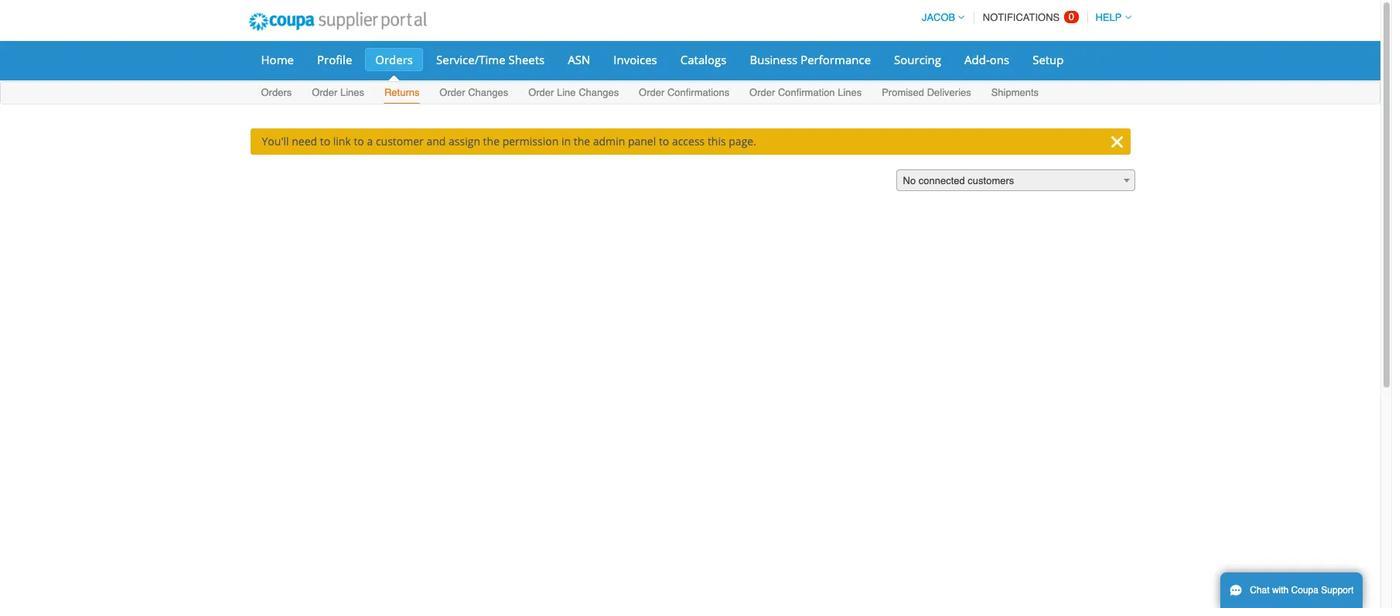 Task type: locate. For each thing, give the bounding box(es) containing it.
1 horizontal spatial the
[[574, 134, 590, 149]]

home link
[[251, 48, 304, 71]]

panel
[[628, 134, 656, 149]]

order for order changes
[[440, 87, 465, 98]]

lines
[[340, 87, 364, 98], [838, 87, 862, 98]]

chat with coupa support button
[[1221, 572, 1363, 608]]

0 horizontal spatial lines
[[340, 87, 364, 98]]

to left link
[[320, 134, 330, 149]]

orders link up returns
[[365, 48, 423, 71]]

order line changes link
[[528, 84, 620, 104]]

navigation containing notifications 0
[[915, 2, 1131, 32]]

navigation
[[915, 2, 1131, 32]]

1 order from the left
[[312, 87, 338, 98]]

changes right line
[[579, 87, 619, 98]]

setup
[[1033, 52, 1064, 67]]

2 to from the left
[[354, 134, 364, 149]]

orders link
[[365, 48, 423, 71], [260, 84, 293, 104]]

invoices link
[[604, 48, 667, 71]]

a
[[367, 134, 373, 149]]

order down business
[[750, 87, 775, 98]]

1 horizontal spatial to
[[354, 134, 364, 149]]

1 horizontal spatial lines
[[838, 87, 862, 98]]

2 changes from the left
[[579, 87, 619, 98]]

0 horizontal spatial orders
[[261, 87, 292, 98]]

catalogs
[[681, 52, 727, 67]]

order down service/time
[[440, 87, 465, 98]]

the right assign
[[483, 134, 500, 149]]

add-ons link
[[955, 48, 1020, 71]]

jacob link
[[915, 12, 965, 23]]

order
[[312, 87, 338, 98], [440, 87, 465, 98], [528, 87, 554, 98], [639, 87, 665, 98], [750, 87, 775, 98]]

with
[[1273, 585, 1289, 596]]

you'll
[[262, 134, 289, 149]]

2 horizontal spatial to
[[659, 134, 669, 149]]

0 horizontal spatial orders link
[[260, 84, 293, 104]]

order down invoices
[[639, 87, 665, 98]]

sheets
[[509, 52, 545, 67]]

orders link down home
[[260, 84, 293, 104]]

lines down profile
[[340, 87, 364, 98]]

to right panel
[[659, 134, 669, 149]]

0 horizontal spatial the
[[483, 134, 500, 149]]

shipments
[[991, 87, 1039, 98]]

orders
[[375, 52, 413, 67], [261, 87, 292, 98]]

orders up returns
[[375, 52, 413, 67]]

no
[[903, 175, 916, 186]]

order for order confirmations
[[639, 87, 665, 98]]

0 vertical spatial orders link
[[365, 48, 423, 71]]

setup link
[[1023, 48, 1074, 71]]

the
[[483, 134, 500, 149], [574, 134, 590, 149]]

1 vertical spatial orders
[[261, 87, 292, 98]]

help
[[1096, 12, 1122, 23]]

the right in
[[574, 134, 590, 149]]

support
[[1322, 585, 1354, 596]]

0 horizontal spatial changes
[[468, 87, 508, 98]]

2 order from the left
[[440, 87, 465, 98]]

to
[[320, 134, 330, 149], [354, 134, 364, 149], [659, 134, 669, 149]]

3 order from the left
[[528, 87, 554, 98]]

line
[[557, 87, 576, 98]]

0 vertical spatial orders
[[375, 52, 413, 67]]

1 horizontal spatial changes
[[579, 87, 619, 98]]

No connected customers text field
[[897, 170, 1134, 192]]

in
[[562, 134, 571, 149]]

1 horizontal spatial orders
[[375, 52, 413, 67]]

changes
[[468, 87, 508, 98], [579, 87, 619, 98]]

lines down the performance
[[838, 87, 862, 98]]

to left a
[[354, 134, 364, 149]]

order down profile
[[312, 87, 338, 98]]

0 horizontal spatial to
[[320, 134, 330, 149]]

order confirmation lines
[[750, 87, 862, 98]]

sourcing
[[894, 52, 942, 67]]

notifications
[[983, 12, 1060, 23]]

5 order from the left
[[750, 87, 775, 98]]

changes down service/time sheets
[[468, 87, 508, 98]]

No connected customers field
[[896, 169, 1135, 192]]

orders down home
[[261, 87, 292, 98]]

4 order from the left
[[639, 87, 665, 98]]

permission
[[503, 134, 559, 149]]

jacob
[[922, 12, 956, 23]]

order left line
[[528, 87, 554, 98]]

connected
[[919, 175, 965, 186]]



Task type: vqa. For each thing, say whether or not it's contained in the screenshot.
the Promised Deliveries
yes



Task type: describe. For each thing, give the bounding box(es) containing it.
2 lines from the left
[[838, 87, 862, 98]]

add-ons
[[965, 52, 1010, 67]]

access
[[672, 134, 705, 149]]

confirmations
[[668, 87, 730, 98]]

business performance
[[750, 52, 871, 67]]

sourcing link
[[884, 48, 952, 71]]

promised deliveries
[[882, 87, 971, 98]]

order line changes
[[528, 87, 619, 98]]

notifications 0
[[983, 11, 1075, 23]]

profile link
[[307, 48, 362, 71]]

1 lines from the left
[[340, 87, 364, 98]]

order lines link
[[311, 84, 365, 104]]

admin
[[593, 134, 625, 149]]

home
[[261, 52, 294, 67]]

business performance link
[[740, 48, 881, 71]]

asn
[[568, 52, 590, 67]]

promised
[[882, 87, 925, 98]]

returns link
[[384, 84, 420, 104]]

service/time sheets link
[[426, 48, 555, 71]]

1 the from the left
[[483, 134, 500, 149]]

deliveries
[[927, 87, 971, 98]]

asn link
[[558, 48, 601, 71]]

1 changes from the left
[[468, 87, 508, 98]]

orders for bottom the orders link
[[261, 87, 292, 98]]

invoices
[[614, 52, 657, 67]]

1 vertical spatial orders link
[[260, 84, 293, 104]]

order lines
[[312, 87, 364, 98]]

customer
[[376, 134, 424, 149]]

orders for the orders link to the right
[[375, 52, 413, 67]]

service/time
[[436, 52, 506, 67]]

no connected customers
[[903, 175, 1014, 186]]

page.
[[729, 134, 757, 149]]

chat with coupa support
[[1250, 585, 1354, 596]]

1 horizontal spatial orders link
[[365, 48, 423, 71]]

you'll need to link to a customer and assign the permission in the admin panel to access this page.
[[262, 134, 757, 149]]

performance
[[801, 52, 871, 67]]

help link
[[1089, 12, 1131, 23]]

returns
[[384, 87, 420, 98]]

1 to from the left
[[320, 134, 330, 149]]

order confirmation lines link
[[749, 84, 863, 104]]

customers
[[968, 175, 1014, 186]]

order confirmations link
[[638, 84, 730, 104]]

promised deliveries link
[[881, 84, 972, 104]]

this
[[708, 134, 726, 149]]

ons
[[990, 52, 1010, 67]]

3 to from the left
[[659, 134, 669, 149]]

business
[[750, 52, 798, 67]]

shipments link
[[991, 84, 1040, 104]]

order for order confirmation lines
[[750, 87, 775, 98]]

link
[[333, 134, 351, 149]]

order for order lines
[[312, 87, 338, 98]]

catalogs link
[[671, 48, 737, 71]]

confirmation
[[778, 87, 835, 98]]

order changes link
[[439, 84, 509, 104]]

chat
[[1250, 585, 1270, 596]]

add-
[[965, 52, 990, 67]]

0
[[1069, 11, 1075, 22]]

need
[[292, 134, 317, 149]]

coupa supplier portal image
[[238, 2, 437, 41]]

coupa
[[1292, 585, 1319, 596]]

order for order line changes
[[528, 87, 554, 98]]

order confirmations
[[639, 87, 730, 98]]

profile
[[317, 52, 352, 67]]

and
[[427, 134, 446, 149]]

2 the from the left
[[574, 134, 590, 149]]

order changes
[[440, 87, 508, 98]]

service/time sheets
[[436, 52, 545, 67]]

assign
[[449, 134, 480, 149]]



